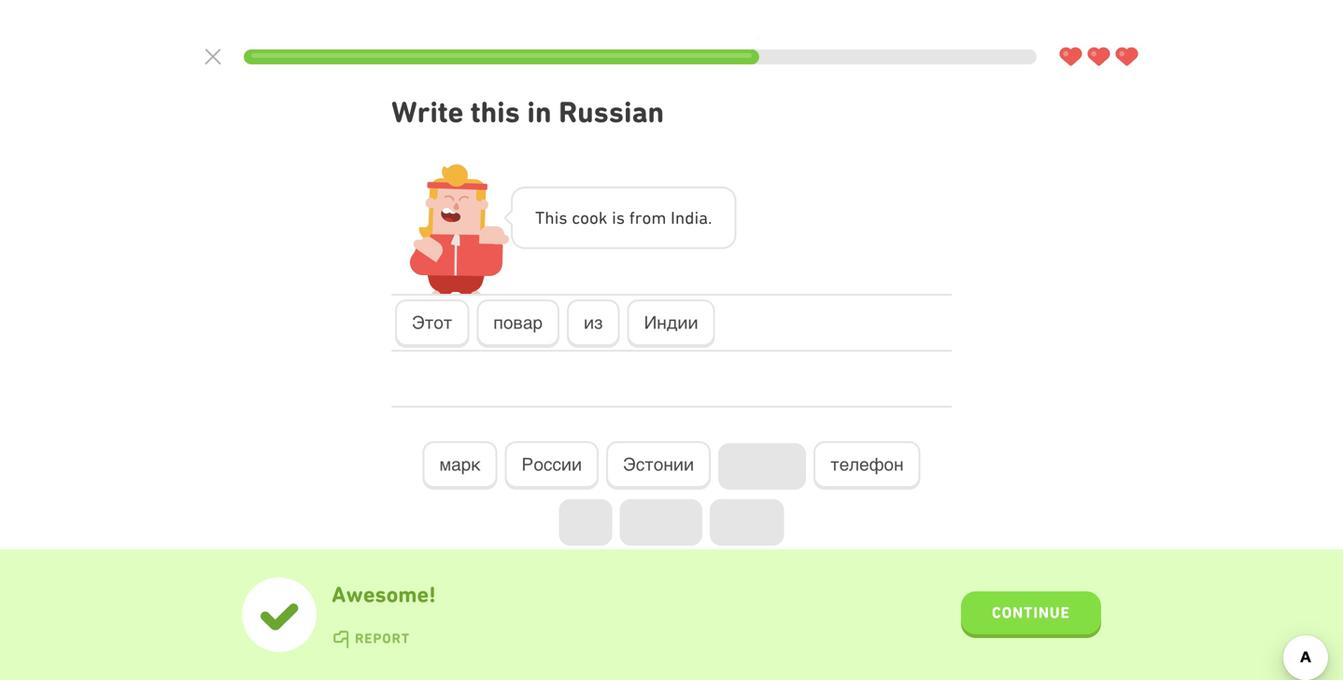Task type: describe. For each thing, give the bounding box(es) containing it.
n
[[675, 208, 685, 228]]

in
[[527, 95, 552, 129]]

эстонии button
[[606, 442, 711, 490]]

россии button
[[505, 442, 599, 490]]

2 s from the left
[[616, 208, 625, 228]]

d
[[685, 208, 694, 228]]

этот
[[412, 313, 452, 333]]

a
[[699, 208, 708, 228]]

2 i from the left
[[612, 208, 616, 228]]

3 o from the left
[[642, 208, 651, 228]]

повар button
[[477, 300, 559, 348]]

1 s from the left
[[559, 208, 568, 228]]

1 i from the left
[[554, 208, 559, 228]]

report button
[[332, 631, 410, 650]]

из button
[[567, 300, 620, 348]]

continue
[[992, 604, 1070, 622]]

awesome!
[[332, 582, 436, 609]]

2 o from the left
[[589, 208, 599, 228]]

f
[[629, 208, 635, 228]]

k
[[599, 208, 608, 228]]

индии button
[[627, 300, 715, 348]]

f r o m
[[629, 208, 666, 228]]

3 i from the left
[[694, 208, 699, 228]]

россии
[[522, 455, 582, 475]]

c
[[572, 208, 580, 228]]



Task type: locate. For each thing, give the bounding box(es) containing it.
телефон
[[830, 455, 904, 475]]

russian
[[559, 95, 664, 129]]

h
[[545, 208, 554, 228]]

r
[[635, 208, 642, 228]]

этот button
[[395, 300, 469, 348]]

i
[[671, 208, 675, 228]]

из
[[584, 313, 603, 333]]

индии
[[644, 313, 698, 333]]

continue button
[[961, 592, 1101, 639]]

эстонии
[[623, 455, 694, 475]]

write
[[391, 95, 464, 129]]

повар
[[493, 313, 543, 333]]

i right "k"
[[612, 208, 616, 228]]

.
[[708, 208, 712, 228]]

2 horizontal spatial i
[[694, 208, 699, 228]]

o right c
[[589, 208, 599, 228]]

0 horizontal spatial i
[[554, 208, 559, 228]]

i left .
[[694, 208, 699, 228]]

0 horizontal spatial s
[[559, 208, 568, 228]]

progress bar
[[244, 50, 1037, 64]]

o right f
[[642, 208, 651, 228]]

1 horizontal spatial i
[[612, 208, 616, 228]]

марк button
[[423, 442, 498, 490]]

1 horizontal spatial s
[[616, 208, 625, 228]]

report
[[355, 631, 410, 647]]

i right t
[[554, 208, 559, 228]]

this
[[471, 95, 520, 129]]

m
[[651, 208, 666, 228]]

o
[[580, 208, 589, 228], [589, 208, 599, 228], [642, 208, 651, 228]]

t
[[535, 208, 545, 228]]

t h i s c o o k i s
[[535, 208, 625, 228]]

1 o from the left
[[580, 208, 589, 228]]

марк
[[439, 455, 481, 475]]

s
[[559, 208, 568, 228], [616, 208, 625, 228]]

i n d i a .
[[671, 208, 712, 228]]

o left "k"
[[580, 208, 589, 228]]

i
[[554, 208, 559, 228], [612, 208, 616, 228], [694, 208, 699, 228]]

s left f
[[616, 208, 625, 228]]

s left c
[[559, 208, 568, 228]]

write this in russian
[[391, 95, 664, 129]]

телефон button
[[814, 442, 921, 490]]



Task type: vqa. For each thing, say whether or not it's contained in the screenshot.
the i to the left
yes



